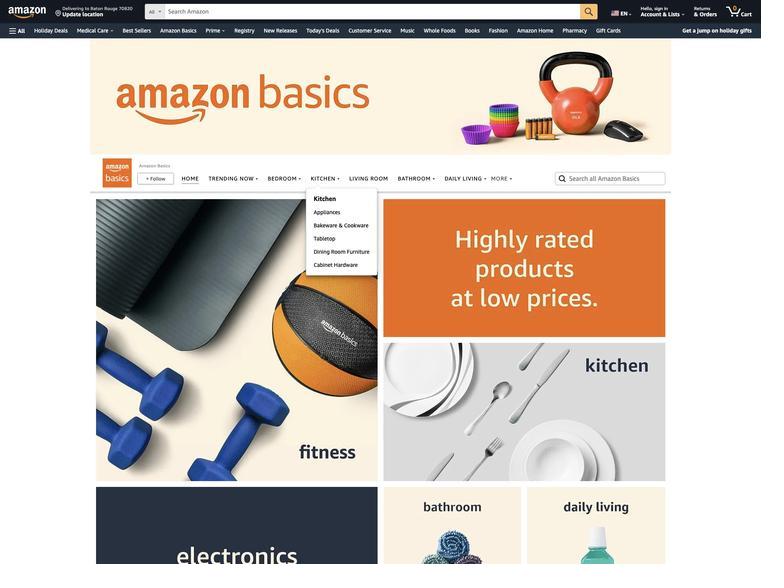 Task type: locate. For each thing, give the bounding box(es) containing it.
none submit inside all search field
[[581, 4, 598, 19]]

holiday deals link
[[30, 25, 72, 36]]

70820
[[119, 5, 133, 11]]

follow
[[150, 176, 166, 182]]

whole foods
[[424, 27, 456, 34]]

get a jump on holiday gifts link
[[680, 26, 756, 36]]

amazon left home
[[518, 27, 538, 34]]

1 horizontal spatial amazon
[[160, 27, 181, 34]]

in
[[665, 5, 669, 11]]

All search field
[[145, 4, 598, 20]]

books
[[465, 27, 480, 34]]

delivering
[[62, 5, 84, 11]]

account & lists
[[641, 11, 680, 17]]

& for account
[[663, 11, 668, 17]]

0 horizontal spatial deals
[[54, 27, 68, 34]]

deals right holiday
[[54, 27, 68, 34]]

amazon basics logo image
[[103, 159, 132, 188]]

all down amazon image
[[18, 27, 25, 34]]

1 vertical spatial basics
[[158, 163, 170, 169]]

new
[[264, 27, 275, 34]]

cart
[[742, 11, 753, 17]]

en
[[621, 10, 628, 17]]

prime link
[[201, 25, 230, 36]]

customer service link
[[344, 25, 396, 36]]

amazon right sellers on the top
[[160, 27, 181, 34]]

amazon basics link left "prime"
[[156, 25, 201, 36]]

all up sellers on the top
[[149, 9, 155, 15]]

amazon
[[160, 27, 181, 34], [518, 27, 538, 34], [139, 163, 156, 169]]

pharmacy
[[563, 27, 588, 34]]

amazon up +
[[139, 163, 156, 169]]

releases
[[276, 27, 297, 34]]

care
[[97, 27, 108, 34]]

amazon basics link
[[156, 25, 201, 36], [139, 163, 170, 169]]

& left orders
[[695, 11, 699, 17]]

returns & orders
[[695, 5, 718, 17]]

+ follow
[[146, 176, 166, 182]]

medical
[[77, 27, 96, 34]]

to
[[85, 5, 89, 11]]

all
[[149, 9, 155, 15], [18, 27, 25, 34]]

foods
[[441, 27, 456, 34]]

1 horizontal spatial deals
[[326, 27, 340, 34]]

amazon basics link up + follow button
[[139, 163, 170, 169]]

1 & from the left
[[663, 11, 668, 17]]

1 vertical spatial all
[[18, 27, 25, 34]]

& left the lists
[[663, 11, 668, 17]]

today's
[[307, 27, 325, 34]]

deals
[[54, 27, 68, 34], [326, 27, 340, 34]]

2 & from the left
[[695, 11, 699, 17]]

Search Amazon text field
[[165, 4, 581, 19]]

1 horizontal spatial &
[[695, 11, 699, 17]]

baton
[[91, 5, 103, 11]]

amazon basics up + follow button
[[139, 163, 170, 169]]

jump
[[698, 27, 711, 34]]

&
[[663, 11, 668, 17], [695, 11, 699, 17]]

orders
[[700, 11, 718, 17]]

basics left "prime"
[[182, 27, 197, 34]]

0 vertical spatial basics
[[182, 27, 197, 34]]

1 horizontal spatial all
[[149, 9, 155, 15]]

None submit
[[581, 4, 598, 19]]

deals for today's deals
[[326, 27, 340, 34]]

whole foods link
[[420, 25, 461, 36]]

registry link
[[230, 25, 259, 36]]

a
[[694, 27, 697, 34]]

gifts
[[741, 27, 753, 34]]

get
[[683, 27, 692, 34]]

0 vertical spatial amazon basics
[[160, 27, 197, 34]]

amazon basics left "prime"
[[160, 27, 197, 34]]

amazon home
[[518, 27, 554, 34]]

basics up follow
[[158, 163, 170, 169]]

0 horizontal spatial all
[[18, 27, 25, 34]]

today's deals link
[[302, 25, 344, 36]]

& inside returns & orders
[[695, 11, 699, 17]]

0 vertical spatial all
[[149, 9, 155, 15]]

1 deals from the left
[[54, 27, 68, 34]]

amazon basics
[[160, 27, 197, 34], [139, 163, 170, 169]]

hello,
[[641, 5, 654, 11]]

1 horizontal spatial basics
[[182, 27, 197, 34]]

holiday deals
[[34, 27, 68, 34]]

0 horizontal spatial &
[[663, 11, 668, 17]]

0 horizontal spatial basics
[[158, 163, 170, 169]]

deals right the today's
[[326, 27, 340, 34]]

+ follow button
[[138, 173, 174, 184]]

gift
[[597, 27, 606, 34]]

2 deals from the left
[[326, 27, 340, 34]]

all inside button
[[18, 27, 25, 34]]

basics
[[182, 27, 197, 34], [158, 163, 170, 169]]



Task type: vqa. For each thing, say whether or not it's contained in the screenshot.
See more
no



Task type: describe. For each thing, give the bounding box(es) containing it.
music link
[[396, 25, 420, 36]]

all inside search field
[[149, 9, 155, 15]]

basics inside navigation navigation
[[182, 27, 197, 34]]

location
[[82, 11, 103, 17]]

medical care
[[77, 27, 108, 34]]

holiday
[[720, 27, 739, 34]]

customer
[[349, 27, 373, 34]]

on
[[713, 27, 719, 34]]

fashion
[[490, 27, 508, 34]]

en link
[[607, 2, 636, 21]]

account
[[641, 11, 662, 17]]

1 vertical spatial amazon basics link
[[139, 163, 170, 169]]

medical care link
[[72, 25, 118, 36]]

pharmacy link
[[559, 25, 592, 36]]

2 horizontal spatial amazon
[[518, 27, 538, 34]]

registry
[[235, 27, 255, 34]]

best sellers
[[123, 27, 151, 34]]

whole
[[424, 27, 440, 34]]

books link
[[461, 25, 485, 36]]

music
[[401, 27, 415, 34]]

returns
[[695, 5, 711, 11]]

customer service
[[349, 27, 392, 34]]

0
[[734, 4, 738, 12]]

fashion link
[[485, 25, 513, 36]]

gift cards
[[597, 27, 621, 34]]

navigation navigation
[[0, 0, 762, 38]]

sign
[[655, 5, 664, 11]]

home
[[539, 27, 554, 34]]

amazon basics inside navigation navigation
[[160, 27, 197, 34]]

new releases
[[264, 27, 297, 34]]

search image
[[558, 174, 567, 183]]

gift cards link
[[592, 25, 631, 36]]

today's deals
[[307, 27, 340, 34]]

delivering to baton rouge 70820 update location
[[62, 5, 133, 17]]

deals for holiday deals
[[54, 27, 68, 34]]

0 vertical spatial amazon basics link
[[156, 25, 201, 36]]

best
[[123, 27, 133, 34]]

1 vertical spatial amazon basics
[[139, 163, 170, 169]]

+
[[146, 176, 149, 182]]

amazon home link
[[513, 25, 559, 36]]

best sellers link
[[118, 25, 156, 36]]

cards
[[608, 27, 621, 34]]

Search all Amazon Basics search field
[[570, 172, 653, 185]]

hello, sign in
[[641, 5, 669, 11]]

0 horizontal spatial amazon
[[139, 163, 156, 169]]

amazon image
[[9, 7, 46, 19]]

service
[[374, 27, 392, 34]]

update
[[62, 11, 81, 17]]

rouge
[[104, 5, 118, 11]]

all button
[[6, 23, 28, 38]]

prime
[[206, 27, 220, 34]]

lists
[[669, 11, 680, 17]]

holiday
[[34, 27, 53, 34]]

sellers
[[135, 27, 151, 34]]

& for returns
[[695, 11, 699, 17]]

new releases link
[[259, 25, 302, 36]]

get a jump on holiday gifts
[[683, 27, 753, 34]]



